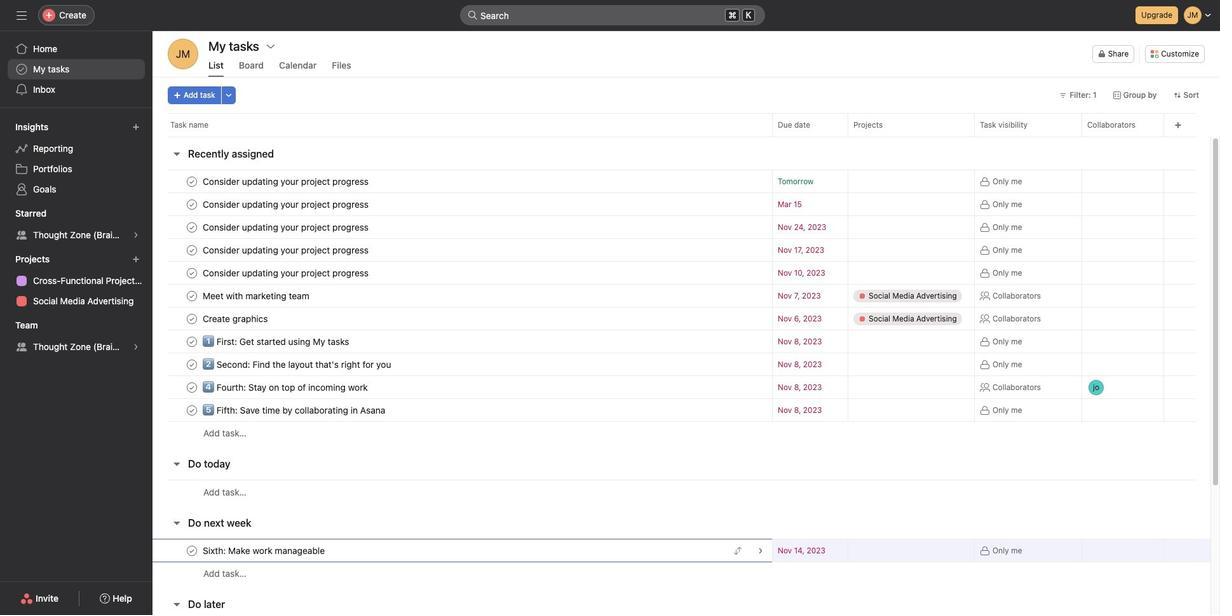 Task type: locate. For each thing, give the bounding box(es) containing it.
sixth: make work manageable cell
[[153, 539, 772, 562]]

0 vertical spatial collapse task list for this group image
[[172, 149, 182, 159]]

collapse task list for this group image
[[172, 149, 182, 159], [172, 459, 182, 469]]

4 mark complete image from the top
[[184, 380, 200, 395]]

4️⃣ fourth: stay on top of incoming work cell
[[153, 376, 772, 399]]

linked projects for 4️⃣ fourth: stay on top of incoming work cell
[[848, 376, 975, 399]]

Task name text field
[[200, 289, 313, 302], [200, 312, 272, 325], [200, 358, 395, 371], [200, 544, 329, 557]]

5 mark complete image from the top
[[184, 403, 200, 418]]

0 vertical spatial collapse task list for this group image
[[172, 518, 182, 528]]

mark complete checkbox for task name text box inside the 5️⃣ fifth: save time by collaborating in asana cell
[[184, 403, 200, 418]]

3 consider updating your project progress cell from the top
[[153, 215, 772, 239]]

mark complete image inside 5️⃣ fifth: save time by collaborating in asana cell
[[184, 403, 200, 418]]

task name text field inside create graphics cell
[[200, 312, 272, 325]]

3 task name text field from the top
[[200, 221, 372, 234]]

3 linked projects for consider updating your project progress cell from the top
[[848, 215, 975, 239]]

linked projects for 5️⃣ fifth: save time by collaborating in asana cell
[[848, 398, 975, 422]]

5 consider updating your project progress cell from the top
[[153, 261, 772, 285]]

task name text field for fifth consider updating your project progress cell from the bottom
[[200, 175, 372, 188]]

mark complete image inside consider updating your project progress cell
[[184, 174, 200, 189]]

task name text field for 1️⃣ first: get started using my tasks cell
[[200, 335, 353, 348]]

1 mark complete checkbox from the top
[[184, 288, 200, 303]]

mark complete image for 5️⃣ fifth: save time by collaborating in asana cell
[[184, 403, 200, 418]]

2 mark complete checkbox from the top
[[184, 311, 200, 326]]

7 task name text field from the top
[[200, 381, 372, 394]]

see details, thought zone (brainstorm space) image
[[132, 343, 140, 351]]

4 mark complete checkbox from the top
[[184, 380, 200, 395]]

2 consider updating your project progress cell from the top
[[153, 193, 772, 216]]

mark complete image inside 2️⃣ second: find the layout that's right for you cell
[[184, 357, 200, 372]]

mark complete checkbox inside 1️⃣ first: get started using my tasks cell
[[184, 334, 200, 349]]

8 mark complete checkbox from the top
[[184, 543, 200, 558]]

mark complete checkbox inside 2️⃣ second: find the layout that's right for you cell
[[184, 357, 200, 372]]

projects element
[[0, 248, 153, 314]]

4 mark complete image from the top
[[184, 265, 200, 281]]

4 linked projects for consider updating your project progress cell from the top
[[848, 238, 975, 262]]

2 task name text field from the top
[[200, 198, 372, 211]]

task name text field for mark complete option in create graphics cell
[[200, 312, 272, 325]]

Task name text field
[[200, 175, 372, 188], [200, 198, 372, 211], [200, 221, 372, 234], [200, 244, 372, 256], [200, 267, 372, 279], [200, 335, 353, 348], [200, 381, 372, 394], [200, 404, 389, 417]]

4 mark complete checkbox from the top
[[184, 242, 200, 258]]

mark complete image for task name text box inside 1️⃣ first: get started using my tasks cell
[[184, 334, 200, 349]]

1 mark complete image from the top
[[184, 174, 200, 189]]

Mark complete checkbox
[[184, 288, 200, 303], [184, 311, 200, 326], [184, 357, 200, 372], [184, 380, 200, 395]]

mark complete checkbox for task name text box for second consider updating your project progress cell from the bottom of the header recently assigned tree grid
[[184, 242, 200, 258]]

6 mark complete checkbox from the top
[[184, 334, 200, 349]]

7 mark complete checkbox from the top
[[184, 403, 200, 418]]

task name text field inside 1️⃣ first: get started using my tasks cell
[[200, 335, 353, 348]]

view profile settings image
[[168, 39, 198, 69]]

2 task name text field from the top
[[200, 312, 272, 325]]

1 task name text field from the top
[[200, 175, 372, 188]]

2 collapse task list for this group image from the top
[[172, 599, 182, 609]]

4 consider updating your project progress cell from the top
[[153, 238, 772, 262]]

mark complete image inside create graphics cell
[[184, 311, 200, 326]]

5 task name text field from the top
[[200, 267, 372, 279]]

3 mark complete checkbox from the top
[[184, 357, 200, 372]]

task name text field inside 4️⃣ fourth: stay on top of incoming work cell
[[200, 381, 372, 394]]

3 task name text field from the top
[[200, 358, 395, 371]]

new project or portfolio image
[[132, 255, 140, 263]]

3 mark complete checkbox from the top
[[184, 220, 200, 235]]

1 vertical spatial collapse task list for this group image
[[172, 459, 182, 469]]

2 mark complete image from the top
[[184, 220, 200, 235]]

2 mark complete checkbox from the top
[[184, 197, 200, 212]]

mark complete image for 2️⃣ second: find the layout that's right for you cell
[[184, 357, 200, 372]]

1 mark complete image from the top
[[184, 197, 200, 212]]

1️⃣ first: get started using my tasks cell
[[153, 330, 772, 353]]

5️⃣ fifth: save time by collaborating in asana cell
[[153, 398, 772, 422]]

5 linked projects for consider updating your project progress cell from the top
[[848, 261, 975, 285]]

mark complete image
[[184, 197, 200, 212], [184, 220, 200, 235], [184, 242, 200, 258], [184, 265, 200, 281], [184, 288, 200, 303], [184, 334, 200, 349]]

mark complete checkbox for task name text box for 3rd consider updating your project progress cell from the top
[[184, 220, 200, 235]]

mark complete image inside meet with marketing team cell
[[184, 288, 200, 303]]

see details, thought zone (brainstorm space) image
[[132, 231, 140, 239]]

1 linked projects for consider updating your project progress cell from the top
[[848, 170, 975, 193]]

None field
[[460, 5, 765, 25]]

row
[[153, 113, 1220, 137], [168, 136, 1195, 137], [153, 170, 1211, 193], [153, 193, 1211, 216], [153, 215, 1211, 239], [153, 238, 1211, 262], [153, 261, 1211, 285], [153, 284, 1211, 308], [153, 307, 1211, 330], [153, 330, 1211, 353], [153, 353, 1211, 376], [153, 375, 1211, 400], [153, 398, 1211, 422], [153, 421, 1211, 445], [153, 480, 1211, 504], [153, 539, 1211, 562], [153, 562, 1211, 585]]

mark complete checkbox inside 5️⃣ fifth: save time by collaborating in asana cell
[[184, 403, 200, 418]]

mark complete checkbox for task name text box inside 1️⃣ first: get started using my tasks cell
[[184, 334, 200, 349]]

3 mark complete image from the top
[[184, 357, 200, 372]]

mark complete checkbox inside meet with marketing team cell
[[184, 288, 200, 303]]

task name text field inside sixth: make work manageable cell
[[200, 544, 329, 557]]

6 mark complete image from the top
[[184, 334, 200, 349]]

new insights image
[[132, 123, 140, 131]]

create graphics cell
[[153, 307, 772, 330]]

task name text field inside 5️⃣ fifth: save time by collaborating in asana cell
[[200, 404, 389, 417]]

4 task name text field from the top
[[200, 244, 372, 256]]

mark complete checkbox for 2nd consider updating your project progress cell from the top of the header recently assigned tree grid task name text box
[[184, 197, 200, 212]]

Mark complete checkbox
[[184, 174, 200, 189], [184, 197, 200, 212], [184, 220, 200, 235], [184, 242, 200, 258], [184, 265, 200, 281], [184, 334, 200, 349], [184, 403, 200, 418], [184, 543, 200, 558]]

consider updating your project progress cell
[[153, 170, 772, 193], [153, 193, 772, 216], [153, 215, 772, 239], [153, 238, 772, 262], [153, 261, 772, 285]]

5 mark complete checkbox from the top
[[184, 265, 200, 281]]

2 linked projects for consider updating your project progress cell from the top
[[848, 193, 975, 216]]

mark complete image inside 1️⃣ first: get started using my tasks cell
[[184, 334, 200, 349]]

mark complete image for 4️⃣ fourth: stay on top of incoming work cell
[[184, 380, 200, 395]]

6 task name text field from the top
[[200, 335, 353, 348]]

task name text field for 4️⃣ fourth: stay on top of incoming work cell
[[200, 381, 372, 394]]

1 task name text field from the top
[[200, 289, 313, 302]]

4 task name text field from the top
[[200, 544, 329, 557]]

mark complete image inside 4️⃣ fourth: stay on top of incoming work cell
[[184, 380, 200, 395]]

task name text field for 5️⃣ fifth: save time by collaborating in asana cell
[[200, 404, 389, 417]]

task name text field for 3rd consider updating your project progress cell from the top
[[200, 221, 372, 234]]

1 mark complete checkbox from the top
[[184, 174, 200, 189]]

mark complete checkbox inside 4️⃣ fourth: stay on top of incoming work cell
[[184, 380, 200, 395]]

6 mark complete image from the top
[[184, 543, 200, 558]]

collapse task list for this group image
[[172, 518, 182, 528], [172, 599, 182, 609]]

linked projects for consider updating your project progress cell for 2nd consider updating your project progress cell from the top of the header recently assigned tree grid
[[848, 193, 975, 216]]

mark complete image for 2nd consider updating your project progress cell from the top of the header recently assigned tree grid task name text box
[[184, 197, 200, 212]]

task name text field for mark complete option in 2️⃣ second: find the layout that's right for you cell
[[200, 358, 395, 371]]

5 mark complete image from the top
[[184, 288, 200, 303]]

linked projects for consider updating your project progress cell
[[848, 170, 975, 193], [848, 193, 975, 216], [848, 215, 975, 239], [848, 238, 975, 262], [848, 261, 975, 285]]

mark complete image
[[184, 174, 200, 189], [184, 311, 200, 326], [184, 357, 200, 372], [184, 380, 200, 395], [184, 403, 200, 418], [184, 543, 200, 558]]

3 mark complete image from the top
[[184, 242, 200, 258]]

2 mark complete image from the top
[[184, 311, 200, 326]]

task name text field inside meet with marketing team cell
[[200, 289, 313, 302]]

task name text field inside 2️⃣ second: find the layout that's right for you cell
[[200, 358, 395, 371]]

1 vertical spatial collapse task list for this group image
[[172, 599, 182, 609]]

8 task name text field from the top
[[200, 404, 389, 417]]

mark complete checkbox for 4️⃣ fourth: stay on top of incoming work cell
[[184, 380, 200, 395]]

mark complete checkbox inside create graphics cell
[[184, 311, 200, 326]]



Task type: vqa. For each thing, say whether or not it's contained in the screenshot.
Mark complete checkbox inside Meet with marketing team "cell"
yes



Task type: describe. For each thing, give the bounding box(es) containing it.
task name text field for 1st consider updating your project progress cell from the bottom
[[200, 267, 372, 279]]

details image
[[757, 547, 764, 554]]

task name text field for second consider updating your project progress cell from the bottom of the header recently assigned tree grid
[[200, 244, 372, 256]]

hide sidebar image
[[17, 10, 27, 20]]

task name text field for mark complete checkbox within the sixth: make work manageable cell
[[200, 544, 329, 557]]

global element
[[0, 31, 153, 107]]

add field image
[[1174, 121, 1182, 129]]

mark complete image for sixth: make work manageable cell
[[184, 543, 200, 558]]

Search tasks, projects, and more text field
[[460, 5, 765, 25]]

linked projects for 2️⃣ second: find the layout that's right for you cell
[[848, 353, 975, 376]]

linked projects for consider updating your project progress cell for second consider updating your project progress cell from the bottom of the header recently assigned tree grid
[[848, 238, 975, 262]]

mark complete checkbox for meet with marketing team cell
[[184, 288, 200, 303]]

mark complete image for task name text box for second consider updating your project progress cell from the bottom of the header recently assigned tree grid
[[184, 242, 200, 258]]

show options image
[[266, 41, 276, 51]]

mark complete image for task name text box for 3rd consider updating your project progress cell from the top
[[184, 220, 200, 235]]

insights element
[[0, 116, 153, 202]]

2 collapse task list for this group image from the top
[[172, 459, 182, 469]]

mark complete checkbox for create graphics cell
[[184, 311, 200, 326]]

task name text field for mark complete option in the meet with marketing team cell
[[200, 289, 313, 302]]

add collaborators image
[[1145, 546, 1155, 556]]

move tasks between sections image
[[734, 547, 742, 554]]

starred element
[[0, 202, 153, 248]]

meet with marketing team cell
[[153, 284, 772, 308]]

task name text field for 2nd consider updating your project progress cell from the top of the header recently assigned tree grid
[[200, 198, 372, 211]]

header do next week tree grid
[[153, 539, 1211, 585]]

mark complete checkbox for 1st consider updating your project progress cell from the bottom's task name text box
[[184, 265, 200, 281]]

prominent image
[[468, 10, 478, 20]]

1 collapse task list for this group image from the top
[[172, 149, 182, 159]]

mark complete image for create graphics cell
[[184, 311, 200, 326]]

mark complete checkbox for task name text box corresponding to fifth consider updating your project progress cell from the bottom
[[184, 174, 200, 189]]

linked projects for consider updating your project progress cell for 1st consider updating your project progress cell from the bottom
[[848, 261, 975, 285]]

mark complete checkbox inside sixth: make work manageable cell
[[184, 543, 200, 558]]

2️⃣ second: find the layout that's right for you cell
[[153, 353, 772, 376]]

linked projects for 1️⃣ first: get started using my tasks cell
[[848, 330, 975, 353]]

mark complete image for 1st consider updating your project progress cell from the bottom's task name text box
[[184, 265, 200, 281]]

mark complete checkbox for 2️⃣ second: find the layout that's right for you cell
[[184, 357, 200, 372]]

mark complete image for fifth consider updating your project progress cell from the bottom
[[184, 174, 200, 189]]

1 consider updating your project progress cell from the top
[[153, 170, 772, 193]]

more actions image
[[225, 92, 232, 99]]

linked projects for consider updating your project progress cell for 3rd consider updating your project progress cell from the top
[[848, 215, 975, 239]]

1 collapse task list for this group image from the top
[[172, 518, 182, 528]]

header recently assigned tree grid
[[153, 170, 1211, 445]]

linked projects for consider updating your project progress cell for fifth consider updating your project progress cell from the bottom
[[848, 170, 975, 193]]

teams element
[[0, 314, 153, 360]]



